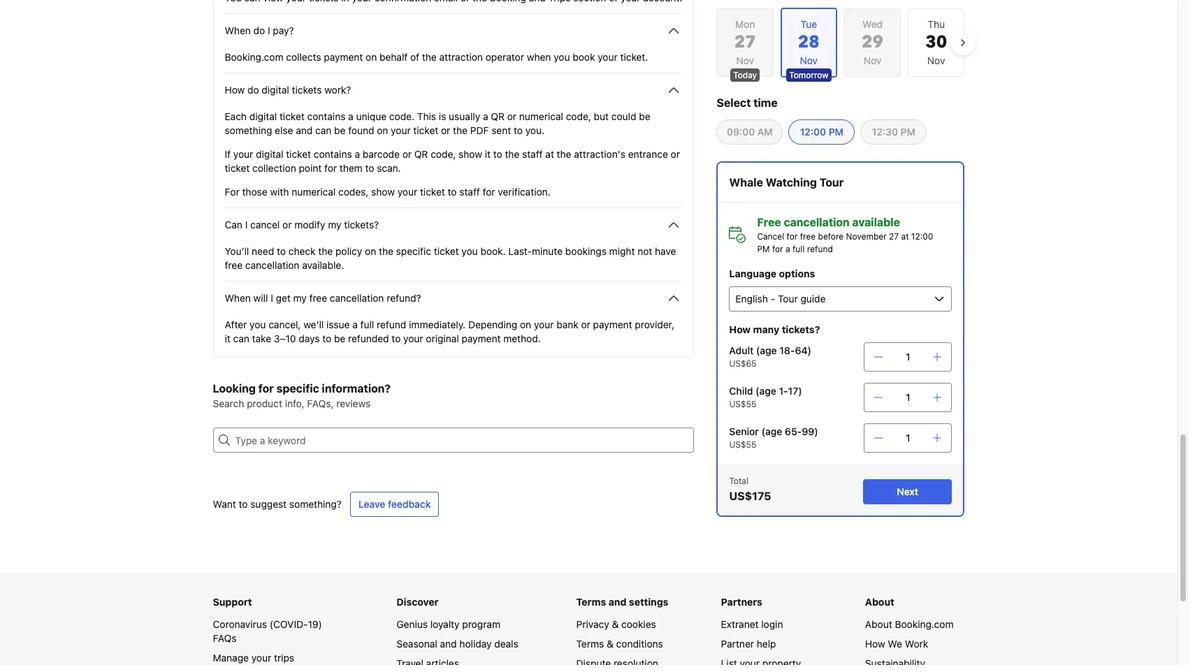Task type: describe. For each thing, give the bounding box(es) containing it.
cookies
[[621, 619, 656, 630]]

next
[[897, 486, 919, 498]]

cancellation inside dropdown button
[[330, 292, 384, 304]]

to down if your digital ticket contains a barcode or qr code, show it to the staff at the attraction's entrance or ticket collection point for them to scan.
[[448, 186, 457, 198]]

the right policy at the left top of page
[[379, 245, 393, 257]]

each
[[225, 110, 247, 122]]

faqs,
[[307, 398, 334, 410]]

privacy & cookies
[[576, 619, 656, 630]]

looking
[[213, 382, 256, 395]]

0 horizontal spatial my
[[293, 292, 307, 304]]

1 horizontal spatial booking.com
[[895, 619, 954, 630]]

terms & conditions
[[576, 638, 663, 650]]

a inside if your digital ticket contains a barcode or qr code, show it to the staff at the attraction's entrance or ticket collection point for them to scan.
[[355, 148, 360, 160]]

refund inside after you cancel, we'll issue a full refund immediately. depending on your bank or payment provider, it can take 3–10 days to be refunded to your original payment method.
[[377, 319, 406, 331]]

can inside after you cancel, we'll issue a full refund immediately. depending on your bank or payment provider, it can take 3–10 days to be refunded to your original payment method.
[[233, 333, 249, 345]]

code, inside if your digital ticket contains a barcode or qr code, show it to the staff at the attraction's entrance or ticket collection point for them to scan.
[[431, 148, 456, 160]]

on inside after you cancel, we'll issue a full refund immediately. depending on your bank or payment provider, it can take 3–10 days to be refunded to your original payment method.
[[520, 319, 531, 331]]

0 vertical spatial 12:00
[[800, 126, 826, 138]]

manage your trips link
[[213, 652, 294, 664]]

contains inside each digital ticket contains a unique code. this is usually a qr or numerical code, but could be something else and can be found on your ticket or the pdf sent to you.
[[307, 110, 346, 122]]

modify
[[294, 219, 325, 231]]

to right refunded
[[392, 333, 401, 345]]

2 horizontal spatial payment
[[593, 319, 632, 331]]

thu 30 nov
[[926, 18, 947, 66]]

1 vertical spatial staff
[[459, 186, 480, 198]]

specific inside the looking for specific information? search product info, faqs, reviews
[[277, 382, 319, 395]]

us$55 for senior
[[729, 440, 756, 450]]

ticket up else
[[280, 110, 305, 122]]

full inside free cancellation available cancel for free before november 27 at 12:00 pm for a full refund
[[793, 244, 805, 254]]

partner help link
[[721, 638, 776, 650]]

or up sent
[[507, 110, 517, 122]]

refund?
[[387, 292, 421, 304]]

leave feedback
[[358, 498, 431, 510]]

book.
[[481, 245, 506, 257]]

29
[[862, 31, 884, 54]]

your right book
[[598, 51, 618, 63]]

terms for terms and settings
[[576, 596, 606, 608]]

trips
[[274, 652, 294, 664]]

1 vertical spatial i
[[245, 219, 248, 231]]

12:30 pm
[[872, 126, 916, 138]]

when for when will i get my free cancellation refund?
[[225, 292, 251, 304]]

nov for 30
[[927, 55, 945, 66]]

mon
[[735, 18, 755, 30]]

99)
[[802, 426, 818, 438]]

0 vertical spatial payment
[[324, 51, 363, 63]]

attraction's
[[574, 148, 626, 160]]

conditions
[[616, 638, 663, 650]]

specific inside you'll need to check the policy on the specific ticket you book. last-minute bookings might not have free cancellation available.
[[396, 245, 431, 257]]

region containing 27
[[706, 2, 976, 83]]

something
[[225, 124, 272, 136]]

usually
[[449, 110, 480, 122]]

feedback
[[388, 498, 431, 510]]

extranet login link
[[721, 619, 783, 630]]

cancel
[[757, 231, 784, 242]]

after you cancel, we'll issue a full refund immediately. depending on your bank or payment provider, it can take 3–10 days to be refunded to your original payment method.
[[225, 319, 674, 345]]

and for seasonal and holiday deals
[[440, 638, 457, 650]]

for
[[225, 186, 240, 198]]

digital inside each digital ticket contains a unique code. this is usually a qr or numerical code, but could be something else and can be found on your ticket or the pdf sent to you.
[[249, 110, 277, 122]]

pay?
[[273, 24, 294, 36]]

you.
[[525, 124, 545, 136]]

senior
[[729, 426, 759, 438]]

a up found
[[348, 110, 354, 122]]

on left behalf
[[366, 51, 377, 63]]

on inside you'll need to check the policy on the specific ticket you book. last-minute bookings might not have free cancellation available.
[[365, 245, 376, 257]]

of
[[410, 51, 419, 63]]

12:00 inside free cancellation available cancel for free before november 27 at 12:00 pm for a full refund
[[911, 231, 933, 242]]

partners
[[721, 596, 763, 608]]

pm for 12:30 pm
[[901, 126, 916, 138]]

terms and settings
[[576, 596, 669, 608]]

on inside each digital ticket contains a unique code. this is usually a qr or numerical code, but could be something else and can be found on your ticket or the pdf sent to you.
[[377, 124, 388, 136]]

free
[[757, 216, 781, 229]]

adult
[[729, 345, 754, 356]]

booking.com collects payment on behalf of the attraction operator when you book your ticket.
[[225, 51, 648, 63]]

loyalty
[[430, 619, 460, 630]]

verification.
[[498, 186, 551, 198]]

attraction
[[439, 51, 483, 63]]

original
[[426, 333, 459, 345]]

& for privacy
[[612, 619, 619, 630]]

digital for do
[[262, 84, 289, 96]]

will
[[253, 292, 268, 304]]

immediately.
[[409, 319, 466, 331]]

at inside if your digital ticket contains a barcode or qr code, show it to the staff at the attraction's entrance or ticket collection point for them to scan.
[[545, 148, 554, 160]]

0 vertical spatial booking.com
[[225, 51, 283, 63]]

want
[[213, 498, 236, 510]]

free for when
[[309, 292, 327, 304]]

free inside you'll need to check the policy on the specific ticket you book. last-minute bookings might not have free cancellation available.
[[225, 259, 243, 271]]

when will i get my free cancellation refund? button
[[225, 290, 682, 307]]

sent
[[492, 124, 511, 136]]

for left verification.
[[483, 186, 495, 198]]

child (age 1-17) us$55
[[729, 385, 802, 410]]

how we work link
[[865, 638, 928, 650]]

adult (age 18-64) us$65
[[729, 345, 812, 369]]

each digital ticket contains a unique code. this is usually a qr or numerical code, but could be something else and can be found on your ticket or the pdf sent to you.
[[225, 110, 650, 136]]

1 horizontal spatial payment
[[462, 333, 501, 345]]

your inside each digital ticket contains a unique code. this is usually a qr or numerical code, but could be something else and can be found on your ticket or the pdf sent to you.
[[391, 124, 411, 136]]

to inside you'll need to check the policy on the specific ticket you book. last-minute bookings might not have free cancellation available.
[[277, 245, 286, 257]]

the left attraction's
[[557, 148, 571, 160]]

looking for specific information? search product info, faqs, reviews
[[213, 382, 391, 410]]

cancel
[[250, 219, 280, 231]]

partner
[[721, 638, 754, 650]]

them
[[340, 162, 363, 174]]

total us$175
[[729, 476, 771, 503]]

you for when
[[554, 51, 570, 63]]

Type a keyword field
[[230, 428, 694, 453]]

when will i get my free cancellation refund?
[[225, 292, 421, 304]]

it inside after you cancel, we'll issue a full refund immediately. depending on your bank or payment provider, it can take 3–10 days to be refunded to your original payment method.
[[225, 333, 230, 345]]

1 horizontal spatial my
[[328, 219, 341, 231]]

(age for 1-
[[756, 385, 777, 397]]

select time
[[717, 96, 778, 109]]

free cancellation available cancel for free before november 27 at 12:00 pm for a full refund
[[757, 216, 933, 254]]

program
[[462, 619, 500, 630]]

27 inside "mon 27 nov today"
[[734, 31, 756, 54]]

1 for adult (age 18-64)
[[906, 351, 911, 363]]

how for how we work
[[865, 638, 885, 650]]

information?
[[322, 382, 391, 395]]

full inside after you cancel, we'll issue a full refund immediately. depending on your bank or payment provider, it can take 3–10 days to be refunded to your original payment method.
[[360, 319, 374, 331]]

qr inside if your digital ticket contains a barcode or qr code, show it to the staff at the attraction's entrance or ticket collection point for them to scan.
[[414, 148, 428, 160]]

after
[[225, 319, 247, 331]]

leave feedback button
[[350, 492, 439, 517]]

digital for your
[[256, 148, 283, 160]]

terms for terms & conditions
[[576, 638, 604, 650]]

1 vertical spatial show
[[371, 186, 395, 198]]

code.
[[389, 110, 415, 122]]

pm for 12:00 pm
[[829, 126, 844, 138]]

do for how
[[247, 84, 259, 96]]

& for terms
[[607, 638, 614, 650]]

for inside if your digital ticket contains a barcode or qr code, show it to the staff at the attraction's entrance or ticket collection point for them to scan.
[[324, 162, 337, 174]]

when for when do i pay?
[[225, 24, 251, 36]]

to inside each digital ticket contains a unique code. this is usually a qr or numerical code, but could be something else and can be found on your ticket or the pdf sent to you.
[[514, 124, 523, 136]]

tickets
[[292, 84, 322, 96]]

65-
[[785, 426, 802, 438]]

we
[[888, 638, 902, 650]]

work?
[[324, 84, 351, 96]]

the up available.
[[318, 245, 333, 257]]

1 vertical spatial numerical
[[292, 186, 336, 198]]

us$65
[[729, 359, 757, 369]]

about for about booking.com
[[865, 619, 892, 630]]

ticket.
[[620, 51, 648, 63]]

search
[[213, 398, 244, 410]]

total
[[729, 476, 749, 486]]

language
[[729, 268, 777, 280]]

the down sent
[[505, 148, 520, 160]]

qr inside each digital ticket contains a unique code. this is usually a qr or numerical code, but could be something else and can be found on your ticket or the pdf sent to you.
[[491, 110, 505, 122]]

you inside after you cancel, we'll issue a full refund immediately. depending on your bank or payment provider, it can take 3–10 days to be refunded to your original payment method.
[[250, 319, 266, 331]]

you for ticket
[[462, 245, 478, 257]]

the right the of
[[422, 51, 437, 63]]

for inside the looking for specific information? search product info, faqs, reviews
[[258, 382, 274, 395]]

ticket down this
[[413, 124, 438, 136]]

or inside dropdown button
[[282, 219, 292, 231]]

(age for 65-
[[762, 426, 782, 438]]

found
[[348, 124, 374, 136]]

64)
[[795, 345, 812, 356]]

when
[[527, 51, 551, 63]]



Task type: locate. For each thing, give the bounding box(es) containing it.
1 horizontal spatial full
[[793, 244, 805, 254]]

2 horizontal spatial you
[[554, 51, 570, 63]]

reviews
[[336, 398, 371, 410]]

nov for 29
[[864, 55, 882, 66]]

and down genius loyalty program link
[[440, 638, 457, 650]]

when inside when do i pay? dropdown button
[[225, 24, 251, 36]]

to right need
[[277, 245, 286, 257]]

1 1 from the top
[[906, 351, 911, 363]]

2 vertical spatial 1
[[906, 432, 911, 444]]

us$55 down the senior
[[729, 440, 756, 450]]

and up privacy & cookies link
[[609, 596, 627, 608]]

a right issue
[[352, 319, 358, 331]]

payment left "provider,"
[[593, 319, 632, 331]]

full up "options"
[[793, 244, 805, 254]]

2 1 from the top
[[906, 391, 911, 403]]

specific up info, at the bottom
[[277, 382, 319, 395]]

0 vertical spatial i
[[268, 24, 270, 36]]

0 vertical spatial you
[[554, 51, 570, 63]]

(age left "18-" at bottom
[[756, 345, 777, 356]]

12:30
[[872, 126, 898, 138]]

1 nov from the left
[[736, 55, 754, 66]]

us$55 inside senior (age 65-99) us$55
[[729, 440, 756, 450]]

refund down before
[[807, 244, 833, 254]]

2 vertical spatial (age
[[762, 426, 782, 438]]

2 about from the top
[[865, 619, 892, 630]]

1 vertical spatial specific
[[277, 382, 319, 395]]

faqs
[[213, 633, 237, 644]]

1 horizontal spatial 27
[[889, 231, 899, 242]]

numerical down 'point'
[[292, 186, 336, 198]]

digital inside "how do digital tickets work?" dropdown button
[[262, 84, 289, 96]]

1 horizontal spatial i
[[268, 24, 270, 36]]

digital up the collection
[[256, 148, 283, 160]]

0 vertical spatial how
[[225, 84, 245, 96]]

specific
[[396, 245, 431, 257], [277, 382, 319, 395]]

nov down 30
[[927, 55, 945, 66]]

2 vertical spatial how
[[865, 638, 885, 650]]

time
[[754, 96, 778, 109]]

1 vertical spatial refund
[[377, 319, 406, 331]]

select
[[717, 96, 751, 109]]

1 horizontal spatial free
[[309, 292, 327, 304]]

those
[[242, 186, 267, 198]]

1 vertical spatial 27
[[889, 231, 899, 242]]

1 vertical spatial be
[[334, 124, 346, 136]]

(age left 65-
[[762, 426, 782, 438]]

free inside free cancellation available cancel for free before november 27 at 12:00 pm for a full refund
[[800, 231, 816, 242]]

holiday
[[459, 638, 492, 650]]

free up we'll
[[309, 292, 327, 304]]

1 us$55 from the top
[[729, 399, 756, 410]]

0 horizontal spatial 27
[[734, 31, 756, 54]]

to right days
[[322, 333, 331, 345]]

i for do
[[268, 24, 270, 36]]

to left you.
[[514, 124, 523, 136]]

1 about from the top
[[865, 596, 894, 608]]

0 horizontal spatial full
[[360, 319, 374, 331]]

0 vertical spatial &
[[612, 619, 619, 630]]

unique
[[356, 110, 387, 122]]

whale watching tour
[[729, 176, 844, 189]]

be for after you cancel, we'll issue a full refund immediately. depending on your bank or payment provider, it can take 3–10 days to be refunded to your original payment method.
[[334, 333, 345, 345]]

1 horizontal spatial pm
[[829, 126, 844, 138]]

for right the cancel
[[787, 231, 798, 242]]

us$55 for child
[[729, 399, 756, 410]]

for those with numerical codes, show your ticket to staff for verification.
[[225, 186, 551, 198]]

want to suggest something?
[[213, 498, 342, 510]]

27 down mon
[[734, 31, 756, 54]]

pm inside free cancellation available cancel for free before november 27 at 12:00 pm for a full refund
[[757, 244, 770, 254]]

0 horizontal spatial cancellation
[[245, 259, 299, 271]]

0 vertical spatial show
[[459, 148, 482, 160]]

i for will
[[271, 292, 273, 304]]

1 vertical spatial (age
[[756, 385, 777, 397]]

code, inside each digital ticket contains a unique code. this is usually a qr or numerical code, but could be something else and can be found on your ticket or the pdf sent to you.
[[566, 110, 591, 122]]

3 nov from the left
[[927, 55, 945, 66]]

whale
[[729, 176, 763, 189]]

1 vertical spatial my
[[293, 292, 307, 304]]

partner help
[[721, 638, 776, 650]]

codes,
[[338, 186, 369, 198]]

my right get
[[293, 292, 307, 304]]

contains inside if your digital ticket contains a barcode or qr code, show it to the staff at the attraction's entrance or ticket collection point for them to scan.
[[314, 148, 352, 160]]

digital inside if your digital ticket contains a barcode or qr code, show it to the staff at the attraction's entrance or ticket collection point for them to scan.
[[256, 148, 283, 160]]

1 horizontal spatial show
[[459, 148, 482, 160]]

do for when
[[253, 24, 265, 36]]

0 horizontal spatial free
[[225, 259, 243, 271]]

1 vertical spatial code,
[[431, 148, 456, 160]]

coronavirus
[[213, 619, 267, 630]]

0 horizontal spatial how
[[225, 84, 245, 96]]

3 1 from the top
[[906, 432, 911, 444]]

27 inside free cancellation available cancel for free before november 27 at 12:00 pm for a full refund
[[889, 231, 899, 242]]

0 horizontal spatial nov
[[736, 55, 754, 66]]

be for each digital ticket contains a unique code. this is usually a qr or numerical code, but could be something else and can be found on your ticket or the pdf sent to you.
[[334, 124, 346, 136]]

1 vertical spatial how
[[729, 324, 751, 336]]

discover
[[397, 596, 439, 608]]

0 horizontal spatial at
[[545, 148, 554, 160]]

or right bank
[[581, 319, 591, 331]]

nov for 27
[[736, 55, 754, 66]]

how we work
[[865, 638, 928, 650]]

with
[[270, 186, 289, 198]]

0 vertical spatial free
[[800, 231, 816, 242]]

qr down each digital ticket contains a unique code. this is usually a qr or numerical code, but could be something else and can be found on your ticket or the pdf sent to you.
[[414, 148, 428, 160]]

1 for senior (age 65-99)
[[906, 432, 911, 444]]

(age inside adult (age 18-64) us$65
[[756, 345, 777, 356]]

pm right 12:30
[[901, 126, 916, 138]]

many
[[753, 324, 780, 336]]

qr up sent
[[491, 110, 505, 122]]

before
[[818, 231, 844, 242]]

seasonal
[[397, 638, 437, 650]]

at inside free cancellation available cancel for free before november 27 at 12:00 pm for a full refund
[[901, 231, 909, 242]]

1 horizontal spatial 12:00
[[911, 231, 933, 242]]

when do i pay? button
[[225, 22, 682, 39]]

us$55 inside child (age 1-17) us$55
[[729, 399, 756, 410]]

available
[[852, 216, 900, 229]]

0 horizontal spatial numerical
[[292, 186, 336, 198]]

1 vertical spatial 12:00
[[911, 231, 933, 242]]

how for how do digital tickets work?
[[225, 84, 245, 96]]

or inside after you cancel, we'll issue a full refund immediately. depending on your bank or payment provider, it can take 3–10 days to be refunded to your original payment method.
[[581, 319, 591, 331]]

cancellation inside free cancellation available cancel for free before november 27 at 12:00 pm for a full refund
[[784, 216, 850, 229]]

at right "november"
[[901, 231, 909, 242]]

at up verification.
[[545, 148, 554, 160]]

code, left the but
[[566, 110, 591, 122]]

my
[[328, 219, 341, 231], [293, 292, 307, 304]]

booking.com down when do i pay?
[[225, 51, 283, 63]]

2 vertical spatial free
[[309, 292, 327, 304]]

0 horizontal spatial pm
[[757, 244, 770, 254]]

refund up refunded
[[377, 319, 406, 331]]

my right modify
[[328, 219, 341, 231]]

0 vertical spatial it
[[485, 148, 491, 160]]

days
[[299, 333, 320, 345]]

to down sent
[[493, 148, 502, 160]]

0 vertical spatial tickets?
[[344, 219, 379, 231]]

do left pay?
[[253, 24, 265, 36]]

1 horizontal spatial qr
[[491, 110, 505, 122]]

contains up 'them' at left
[[314, 148, 352, 160]]

show inside if your digital ticket contains a barcode or qr code, show it to the staff at the attraction's entrance or ticket collection point for them to scan.
[[459, 148, 482, 160]]

1 vertical spatial when
[[225, 292, 251, 304]]

i left pay?
[[268, 24, 270, 36]]

1 horizontal spatial cancellation
[[330, 292, 384, 304]]

language options
[[729, 268, 815, 280]]

0 horizontal spatial you
[[250, 319, 266, 331]]

for down the cancel
[[772, 244, 783, 254]]

0 vertical spatial digital
[[262, 84, 289, 96]]

2 horizontal spatial cancellation
[[784, 216, 850, 229]]

a up 'them' at left
[[355, 148, 360, 160]]

coronavirus (covid-19) faqs
[[213, 619, 322, 644]]

your left trips
[[251, 652, 271, 664]]

1 when from the top
[[225, 24, 251, 36]]

how do digital tickets work? element
[[225, 99, 682, 199]]

0 vertical spatial can
[[315, 124, 332, 136]]

1-
[[779, 385, 788, 397]]

or
[[507, 110, 517, 122], [441, 124, 450, 136], [402, 148, 412, 160], [671, 148, 680, 160], [282, 219, 292, 231], [581, 319, 591, 331]]

next button
[[863, 479, 952, 505]]

2 nov from the left
[[864, 55, 882, 66]]

refunded
[[348, 333, 389, 345]]

can inside each digital ticket contains a unique code. this is usually a qr or numerical code, but could be something else and can be found on your ticket or the pdf sent to you.
[[315, 124, 332, 136]]

and inside each digital ticket contains a unique code. this is usually a qr or numerical code, but could be something else and can be found on your ticket or the pdf sent to you.
[[296, 124, 313, 136]]

0 vertical spatial 1
[[906, 351, 911, 363]]

how
[[225, 84, 245, 96], [729, 324, 751, 336], [865, 638, 885, 650]]

you inside you'll need to check the policy on the specific ticket you book. last-minute bookings might not have free cancellation available.
[[462, 245, 478, 257]]

tour
[[820, 176, 844, 189]]

full up refunded
[[360, 319, 374, 331]]

digital up something
[[249, 110, 277, 122]]

your down immediately.
[[403, 333, 423, 345]]

collection
[[252, 162, 296, 174]]

1 vertical spatial free
[[225, 259, 243, 271]]

1 horizontal spatial you
[[462, 245, 478, 257]]

1 horizontal spatial numerical
[[519, 110, 563, 122]]

staff inside if your digital ticket contains a barcode or qr code, show it to the staff at the attraction's entrance or ticket collection point for them to scan.
[[522, 148, 543, 160]]

(age inside child (age 1-17) us$55
[[756, 385, 777, 397]]

(age inside senior (age 65-99) us$55
[[762, 426, 782, 438]]

your down scan.
[[398, 186, 417, 198]]

but
[[594, 110, 609, 122]]

scan.
[[377, 162, 401, 174]]

1 vertical spatial terms
[[576, 638, 604, 650]]

you left book.
[[462, 245, 478, 257]]

pdf
[[470, 124, 489, 136]]

ticket up 'point'
[[286, 148, 311, 160]]

2 horizontal spatial free
[[800, 231, 816, 242]]

not
[[638, 245, 652, 257]]

refund inside free cancellation available cancel for free before november 27 at 12:00 pm for a full refund
[[807, 244, 833, 254]]

1 vertical spatial tickets?
[[782, 324, 820, 336]]

ticket down if your digital ticket contains a barcode or qr code, show it to the staff at the attraction's entrance or ticket collection point for them to scan.
[[420, 186, 445, 198]]

2 vertical spatial cancellation
[[330, 292, 384, 304]]

1 vertical spatial cancellation
[[245, 259, 299, 271]]

free for free
[[800, 231, 816, 242]]

genius
[[397, 619, 428, 630]]

us$175
[[729, 490, 771, 503]]

genius loyalty program link
[[397, 619, 500, 630]]

1 vertical spatial booking.com
[[895, 619, 954, 630]]

a inside after you cancel, we'll issue a full refund immediately. depending on your bank or payment provider, it can take 3–10 days to be refunded to your original payment method.
[[352, 319, 358, 331]]

tickets? inside dropdown button
[[344, 219, 379, 231]]

your
[[598, 51, 618, 63], [391, 124, 411, 136], [233, 148, 253, 160], [398, 186, 417, 198], [534, 319, 554, 331], [403, 333, 423, 345], [251, 652, 271, 664]]

terms down privacy
[[576, 638, 604, 650]]

0 vertical spatial refund
[[807, 244, 833, 254]]

your inside if your digital ticket contains a barcode or qr code, show it to the staff at the attraction's entrance or ticket collection point for them to scan.
[[233, 148, 253, 160]]

1 horizontal spatial it
[[485, 148, 491, 160]]

2 vertical spatial you
[[250, 319, 266, 331]]

1 vertical spatial at
[[901, 231, 909, 242]]

you
[[554, 51, 570, 63], [462, 245, 478, 257], [250, 319, 266, 331]]

manage
[[213, 652, 249, 664]]

tickets?
[[344, 219, 379, 231], [782, 324, 820, 336]]

on right policy at the left top of page
[[365, 245, 376, 257]]

payment down depending
[[462, 333, 501, 345]]

0 horizontal spatial tickets?
[[344, 219, 379, 231]]

pm left 12:30
[[829, 126, 844, 138]]

ticket inside you'll need to check the policy on the specific ticket you book. last-minute bookings might not have free cancellation available.
[[434, 245, 459, 257]]

12:00 right "november"
[[911, 231, 933, 242]]

do inside dropdown button
[[247, 84, 259, 96]]

suggest
[[250, 498, 287, 510]]

0 vertical spatial my
[[328, 219, 341, 231]]

3–10
[[274, 333, 296, 345]]

depending
[[468, 319, 517, 331]]

it
[[485, 148, 491, 160], [225, 333, 230, 345]]

1 vertical spatial you
[[462, 245, 478, 257]]

1 vertical spatial digital
[[249, 110, 277, 122]]

0 vertical spatial qr
[[491, 110, 505, 122]]

leave
[[358, 498, 385, 510]]

cancellation down need
[[245, 259, 299, 271]]

the down usually
[[453, 124, 468, 136]]

(age for 18-
[[756, 345, 777, 356]]

2 vertical spatial i
[[271, 292, 273, 304]]

region
[[706, 2, 976, 83]]

do
[[253, 24, 265, 36], [247, 84, 259, 96]]

0 horizontal spatial i
[[245, 219, 248, 231]]

nov inside thu 30 nov
[[927, 55, 945, 66]]

about for about
[[865, 596, 894, 608]]

or down is
[[441, 124, 450, 136]]

it down pdf
[[485, 148, 491, 160]]

collects
[[286, 51, 321, 63]]

nov inside wed 29 nov
[[864, 55, 882, 66]]

how left we
[[865, 638, 885, 650]]

about up about booking.com
[[865, 596, 894, 608]]

a up "options"
[[786, 244, 790, 254]]

nov inside "mon 27 nov today"
[[736, 55, 754, 66]]

0 horizontal spatial 12:00
[[800, 126, 826, 138]]

2 us$55 from the top
[[729, 440, 756, 450]]

behalf
[[380, 51, 408, 63]]

0 vertical spatial contains
[[307, 110, 346, 122]]

if your digital ticket contains a barcode or qr code, show it to the staff at the attraction's entrance or ticket collection point for them to scan.
[[225, 148, 680, 174]]

0 vertical spatial be
[[639, 110, 650, 122]]

0 vertical spatial terms
[[576, 596, 606, 608]]

0 vertical spatial and
[[296, 124, 313, 136]]

how up "each"
[[225, 84, 245, 96]]

for right 'point'
[[324, 162, 337, 174]]

& up terms & conditions link
[[612, 619, 619, 630]]

and
[[296, 124, 313, 136], [609, 596, 627, 608], [440, 638, 457, 650]]

(covid-
[[270, 619, 308, 630]]

is
[[439, 110, 446, 122]]

and for terms and settings
[[609, 596, 627, 608]]

do inside dropdown button
[[253, 24, 265, 36]]

pm
[[829, 126, 844, 138], [901, 126, 916, 138], [757, 244, 770, 254]]

a up pdf
[[483, 110, 488, 122]]

ticket down if
[[225, 162, 250, 174]]

booking.com
[[225, 51, 283, 63], [895, 619, 954, 630]]

0 horizontal spatial specific
[[277, 382, 319, 395]]

0 vertical spatial code,
[[566, 110, 591, 122]]

policy
[[335, 245, 362, 257]]

(age left 1-
[[756, 385, 777, 397]]

1 horizontal spatial can
[[315, 124, 332, 136]]

today
[[733, 70, 757, 80]]

for up product
[[258, 382, 274, 395]]

cancel,
[[269, 319, 301, 331]]

options
[[779, 268, 815, 280]]

a inside free cancellation available cancel for free before november 27 at 12:00 pm for a full refund
[[786, 244, 790, 254]]

show down scan.
[[371, 186, 395, 198]]

how inside dropdown button
[[225, 84, 245, 96]]

nov up 'today'
[[736, 55, 754, 66]]

27
[[734, 31, 756, 54], [889, 231, 899, 242]]

1 for child (age 1-17)
[[906, 391, 911, 403]]

0 horizontal spatial and
[[296, 124, 313, 136]]

or right entrance
[[671, 148, 680, 160]]

free down you'll at top
[[225, 259, 243, 271]]

can
[[315, 124, 332, 136], [233, 333, 249, 345]]

0 vertical spatial numerical
[[519, 110, 563, 122]]

us$55
[[729, 399, 756, 410], [729, 440, 756, 450]]

us$55 down child
[[729, 399, 756, 410]]

show
[[459, 148, 482, 160], [371, 186, 395, 198]]

1 horizontal spatial specific
[[396, 245, 431, 257]]

your left bank
[[534, 319, 554, 331]]

0 vertical spatial about
[[865, 596, 894, 608]]

how many tickets?
[[729, 324, 820, 336]]

can down after
[[233, 333, 249, 345]]

free inside dropdown button
[[309, 292, 327, 304]]

be inside after you cancel, we'll issue a full refund immediately. depending on your bank or payment provider, it can take 3–10 days to be refunded to your original payment method.
[[334, 333, 345, 345]]

0 vertical spatial at
[[545, 148, 554, 160]]

it inside if your digital ticket contains a barcode or qr code, show it to the staff at the attraction's entrance or ticket collection point for them to scan.
[[485, 148, 491, 160]]

1 vertical spatial full
[[360, 319, 374, 331]]

1 horizontal spatial code,
[[566, 110, 591, 122]]

booking.com up work
[[895, 619, 954, 630]]

1 vertical spatial can
[[233, 333, 249, 345]]

to down barcode
[[365, 162, 374, 174]]

0 horizontal spatial booking.com
[[225, 51, 283, 63]]

or right barcode
[[402, 148, 412, 160]]

about up we
[[865, 619, 892, 630]]

2 when from the top
[[225, 292, 251, 304]]

2 horizontal spatial and
[[609, 596, 627, 608]]

ticket down can i cancel or modify my tickets? dropdown button on the top
[[434, 245, 459, 257]]

0 vertical spatial staff
[[522, 148, 543, 160]]

2 terms from the top
[[576, 638, 604, 650]]

27 down available at right
[[889, 231, 899, 242]]

how do digital tickets work? button
[[225, 82, 682, 99]]

when left will
[[225, 292, 251, 304]]

1 terms from the top
[[576, 596, 606, 608]]

0 vertical spatial 27
[[734, 31, 756, 54]]

barcode
[[363, 148, 400, 160]]

0 vertical spatial full
[[793, 244, 805, 254]]

cancellation inside you'll need to check the policy on the specific ticket you book. last-minute bookings might not have free cancellation available.
[[245, 259, 299, 271]]

numerical up you.
[[519, 110, 563, 122]]

deals
[[494, 638, 518, 650]]

extranet
[[721, 619, 759, 630]]

tickets? up policy at the left top of page
[[344, 219, 379, 231]]

& down privacy & cookies at the bottom
[[607, 638, 614, 650]]

when left pay?
[[225, 24, 251, 36]]

you'll
[[225, 245, 249, 257]]

can i cancel or modify my tickets?
[[225, 219, 379, 231]]

when inside when will i get my free cancellation refund? dropdown button
[[225, 292, 251, 304]]

nov
[[736, 55, 754, 66], [864, 55, 882, 66], [927, 55, 945, 66]]

cancellation up issue
[[330, 292, 384, 304]]

tickets? up the 64)
[[782, 324, 820, 336]]

genius loyalty program
[[397, 619, 500, 630]]

manage your trips
[[213, 652, 294, 664]]

and right else
[[296, 124, 313, 136]]

be
[[639, 110, 650, 122], [334, 124, 346, 136], [334, 333, 345, 345]]

0 horizontal spatial can
[[233, 333, 249, 345]]

0 vertical spatial do
[[253, 24, 265, 36]]

to right want
[[239, 498, 248, 510]]

1 horizontal spatial refund
[[807, 244, 833, 254]]

i right can
[[245, 219, 248, 231]]

1 horizontal spatial staff
[[522, 148, 543, 160]]

numerical inside each digital ticket contains a unique code. this is usually a qr or numerical code, but could be something else and can be found on your ticket or the pdf sent to you.
[[519, 110, 563, 122]]

how for how many tickets?
[[729, 324, 751, 336]]

be left found
[[334, 124, 346, 136]]

might
[[609, 245, 635, 257]]

12:00 right am
[[800, 126, 826, 138]]

show down pdf
[[459, 148, 482, 160]]

the inside each digital ticket contains a unique code. this is usually a qr or numerical code, but could be something else and can be found on your ticket or the pdf sent to you.
[[453, 124, 468, 136]]



Task type: vqa. For each thing, say whether or not it's contained in the screenshot.
middle and
yes



